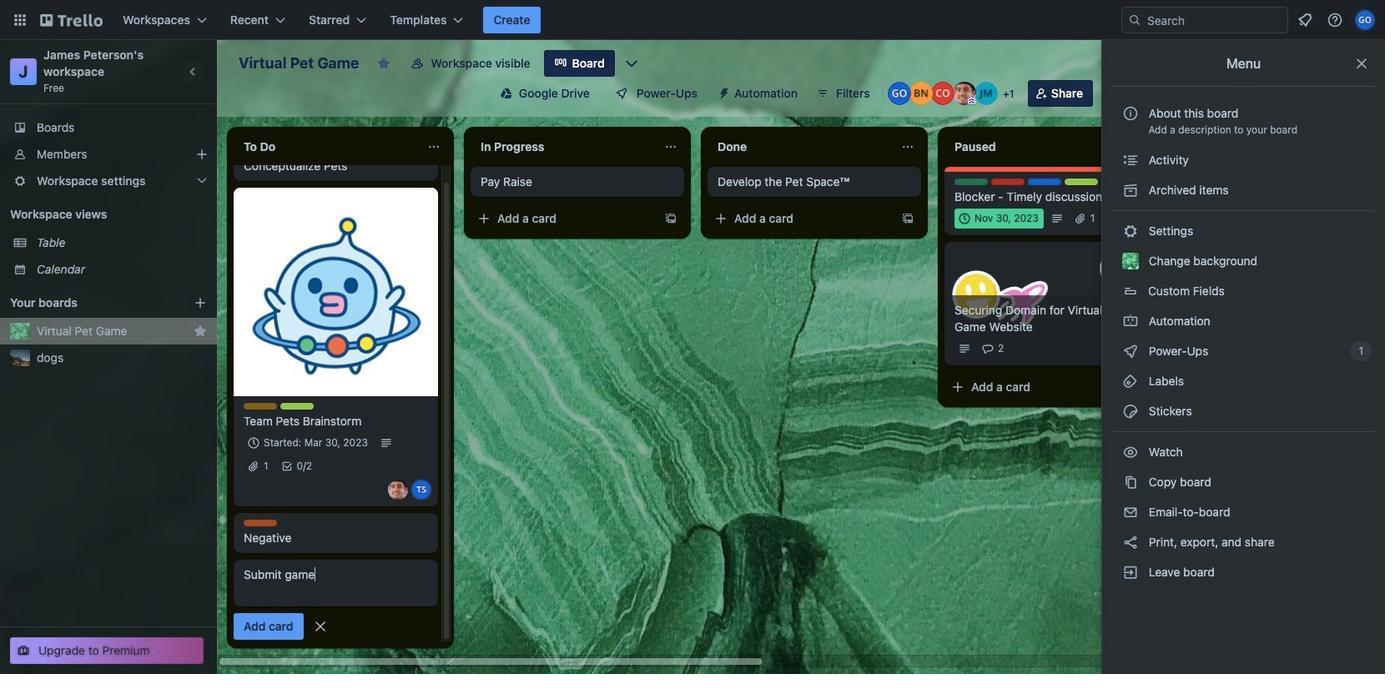 Task type: vqa. For each thing, say whether or not it's contained in the screenshot.
can within Blocker The team is stuck on X, how can we move forward?
no



Task type: locate. For each thing, give the bounding box(es) containing it.
primary element
[[0, 0, 1386, 40]]

search image
[[1129, 13, 1142, 27]]

star or unstar board image
[[378, 57, 391, 70]]

jeremy miller (jeremymiller198) image
[[975, 82, 998, 105]]

6 sm image from the top
[[1123, 474, 1139, 491]]

starred icon image
[[194, 325, 207, 338]]

color: orange, title: none image
[[244, 520, 277, 527]]

None text field
[[471, 134, 658, 160], [708, 134, 895, 160], [471, 134, 658, 160], [708, 134, 895, 160]]

Enter a title for this card… text field
[[234, 560, 438, 607]]

christina overa (christinaovera) image
[[931, 82, 955, 105]]

open information menu image
[[1327, 12, 1344, 28]]

color: red, title: "blocker" element
[[992, 179, 1025, 185]]

sm image
[[1123, 152, 1139, 169], [1123, 313, 1139, 330], [1123, 343, 1139, 360], [1123, 373, 1139, 390], [1123, 403, 1139, 420], [1123, 474, 1139, 491], [1123, 564, 1139, 581]]

Search field
[[1142, 8, 1288, 32]]

create from template… image
[[664, 212, 678, 225], [901, 212, 915, 225]]

james peterson (jamespeterson93) image
[[953, 82, 976, 105]]

7 sm image from the top
[[1123, 564, 1139, 581]]

google drive icon image
[[501, 88, 512, 99]]

customize views image
[[623, 55, 640, 72]]

workspace navigation collapse icon image
[[182, 60, 205, 83]]

james peterson (jamespeterson93) image
[[388, 480, 408, 500]]

this member is an admin of this board. image
[[968, 98, 976, 105]]

sm image
[[711, 80, 735, 104], [1123, 182, 1139, 199], [1123, 223, 1139, 240], [1123, 444, 1139, 461], [1123, 504, 1139, 521], [1123, 534, 1139, 551]]

1 horizontal spatial create from template… image
[[901, 212, 915, 225]]

1 sm image from the top
[[1123, 152, 1139, 169]]

None text field
[[234, 134, 421, 160], [945, 134, 1132, 160], [234, 134, 421, 160], [945, 134, 1132, 160]]

0 horizontal spatial create from template… image
[[664, 212, 678, 225]]

color: bold lime, title: "team task" element
[[280, 403, 314, 410]]

3 sm image from the top
[[1123, 343, 1139, 360]]

None checkbox
[[955, 209, 1044, 229]]

your boards with 2 items element
[[10, 293, 169, 313]]

Board name text field
[[230, 50, 368, 77]]



Task type: describe. For each thing, give the bounding box(es) containing it.
color: blue, title: "fyi" element
[[1028, 179, 1062, 185]]

2 create from template… image from the left
[[901, 212, 915, 225]]

color: yellow, title: none image
[[244, 403, 277, 410]]

1 create from template… image from the left
[[664, 212, 678, 225]]

color: bold lime, title: none image
[[1065, 179, 1098, 185]]

4 sm image from the top
[[1123, 373, 1139, 390]]

ben nelson (bennelson96) image
[[910, 82, 933, 105]]

color: green, title: "goal" element
[[955, 179, 988, 185]]

tara schultz (taraschultz7) image
[[412, 480, 432, 500]]

0 notifications image
[[1295, 10, 1316, 30]]

5 sm image from the top
[[1123, 403, 1139, 420]]

2 sm image from the top
[[1123, 313, 1139, 330]]

cancel image
[[312, 619, 328, 635]]

gary orlando (garyorlando) image
[[1356, 10, 1376, 30]]

back to home image
[[40, 7, 103, 33]]

gary orlando (garyorlando) image
[[888, 82, 911, 105]]

add board image
[[194, 296, 207, 310]]



